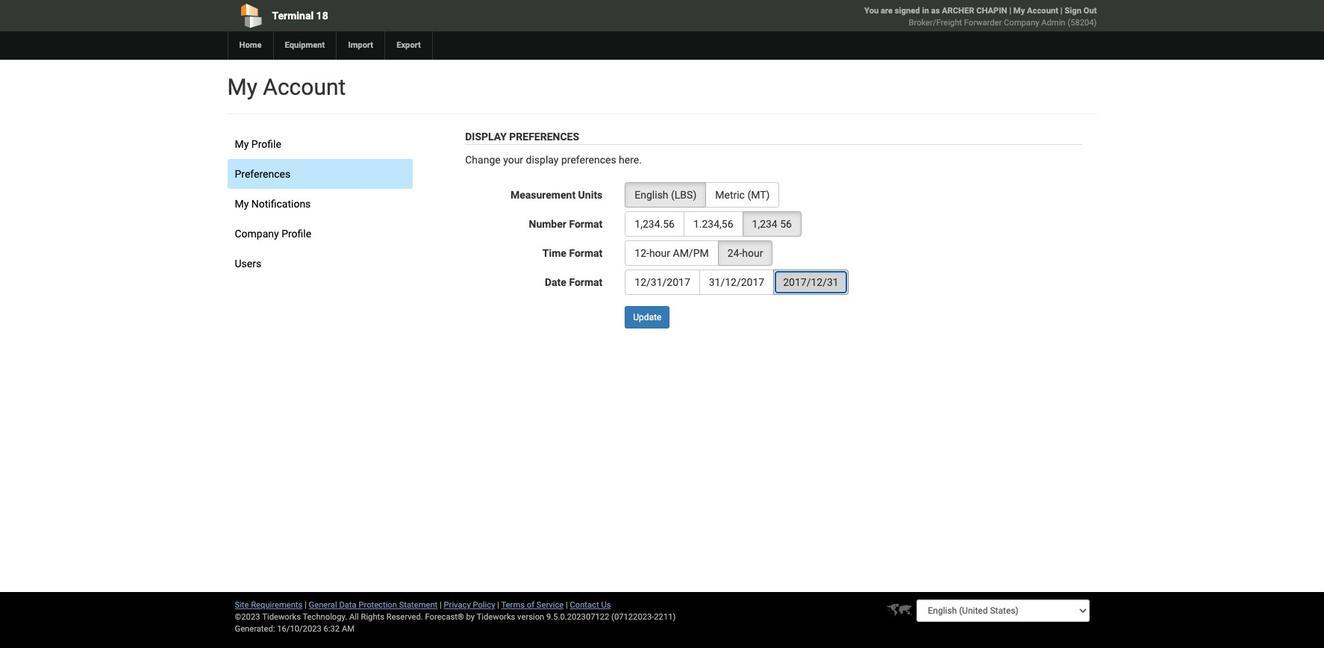 Task type: vqa. For each thing, say whether or not it's contained in the screenshot.
other
no



Task type: locate. For each thing, give the bounding box(es) containing it.
12-hour am/pm
[[635, 247, 709, 259]]

chapin
[[977, 6, 1008, 16]]

company down "my account" link
[[1004, 18, 1040, 28]]

format for number format
[[569, 218, 603, 230]]

company up users
[[235, 228, 279, 240]]

2 vertical spatial format
[[569, 276, 603, 288]]

| up 9.5.0.202307122
[[566, 600, 568, 610]]

|
[[1010, 6, 1012, 16], [1061, 6, 1063, 16], [305, 600, 307, 610], [440, 600, 442, 610], [497, 600, 499, 610], [566, 600, 568, 610]]

1 vertical spatial account
[[263, 74, 346, 100]]

| up tideworks
[[497, 600, 499, 610]]

hour
[[649, 247, 671, 259], [742, 247, 763, 259]]

my right chapin
[[1014, 6, 1025, 16]]

format down units
[[569, 218, 603, 230]]

31/12/2017
[[709, 276, 765, 288]]

my
[[1014, 6, 1025, 16], [227, 74, 258, 100], [235, 138, 249, 150], [235, 198, 249, 210]]

©2023 tideworks
[[235, 612, 301, 622]]

1 hour from the left
[[649, 247, 671, 259]]

profile for my profile
[[251, 138, 281, 150]]

account inside you are signed in as archer chapin | my account | sign out broker/freight forwarder company admin (58204)
[[1027, 6, 1059, 16]]

my up "my notifications"
[[235, 138, 249, 150]]

you
[[865, 6, 879, 16]]

1 vertical spatial company
[[235, 228, 279, 240]]

preferences down my profile
[[235, 168, 291, 180]]

hour up the 12/31/2017
[[649, 247, 671, 259]]

my down 'home' link
[[227, 74, 258, 100]]

us
[[601, 600, 611, 610]]

contact us link
[[570, 600, 611, 610]]

terminal 18
[[272, 10, 328, 22]]

1,234 56
[[752, 218, 792, 230]]

format
[[569, 218, 603, 230], [569, 247, 603, 259], [569, 276, 603, 288]]

update button
[[625, 306, 670, 329]]

company
[[1004, 18, 1040, 28], [235, 228, 279, 240]]

0 vertical spatial account
[[1027, 6, 1059, 16]]

users
[[235, 258, 261, 270]]

change
[[465, 154, 501, 166]]

3 format from the top
[[569, 276, 603, 288]]

privacy
[[444, 600, 471, 610]]

data
[[339, 600, 357, 610]]

site requirements | general data protection statement | privacy policy | terms of service | contact us ©2023 tideworks technology. all rights reserved. forecast® by tideworks version 9.5.0.202307122 (07122023-2211) generated: 16/10/2023 6:32 am
[[235, 600, 676, 634]]

company profile
[[235, 228, 311, 240]]

measurement
[[511, 189, 576, 201]]

archer
[[942, 6, 975, 16]]

site
[[235, 600, 249, 610]]

(mt)
[[748, 189, 770, 201]]

account up the admin
[[1027, 6, 1059, 16]]

format right date
[[569, 276, 603, 288]]

1,234.56
[[635, 218, 675, 230]]

profile up "my notifications"
[[251, 138, 281, 150]]

2 hour from the left
[[742, 247, 763, 259]]

account down equipment "link"
[[263, 74, 346, 100]]

0 vertical spatial profile
[[251, 138, 281, 150]]

contact
[[570, 600, 599, 610]]

format right time
[[569, 247, 603, 259]]

0 vertical spatial company
[[1004, 18, 1040, 28]]

my account link
[[1014, 6, 1059, 16]]

1 horizontal spatial account
[[1027, 6, 1059, 16]]

am
[[342, 624, 355, 634]]

profile down notifications
[[282, 228, 311, 240]]

0 horizontal spatial hour
[[649, 247, 671, 259]]

change your display preferences here.
[[465, 154, 642, 166]]

version
[[517, 612, 544, 622]]

display preferences
[[465, 131, 579, 143]]

all
[[349, 612, 359, 622]]

0 vertical spatial preferences
[[509, 131, 579, 143]]

1 vertical spatial preferences
[[235, 168, 291, 180]]

2 format from the top
[[569, 247, 603, 259]]

1 vertical spatial format
[[569, 247, 603, 259]]

metric (mt)
[[715, 189, 770, 201]]

hour down 1,234
[[742, 247, 763, 259]]

1,234
[[752, 218, 778, 230]]

tideworks
[[477, 612, 515, 622]]

sign out link
[[1065, 6, 1097, 16]]

am/pm
[[673, 247, 709, 259]]

my for my account
[[227, 74, 258, 100]]

english (lbs)
[[635, 189, 697, 201]]

1 horizontal spatial hour
[[742, 247, 763, 259]]

1 horizontal spatial profile
[[282, 228, 311, 240]]

profile
[[251, 138, 281, 150], [282, 228, 311, 240]]

0 horizontal spatial preferences
[[235, 168, 291, 180]]

1 vertical spatial profile
[[282, 228, 311, 240]]

my profile
[[235, 138, 281, 150]]

import
[[348, 40, 373, 50]]

0 horizontal spatial profile
[[251, 138, 281, 150]]

account
[[1027, 6, 1059, 16], [263, 74, 346, 100]]

6:32
[[324, 624, 340, 634]]

preferences up the 'display'
[[509, 131, 579, 143]]

preferences
[[509, 131, 579, 143], [235, 168, 291, 180]]

0 horizontal spatial company
[[235, 228, 279, 240]]

by
[[466, 612, 475, 622]]

0 vertical spatial format
[[569, 218, 603, 230]]

1 horizontal spatial company
[[1004, 18, 1040, 28]]

my left notifications
[[235, 198, 249, 210]]

12/31/2017
[[635, 276, 690, 288]]

1 format from the top
[[569, 218, 603, 230]]

privacy policy link
[[444, 600, 495, 610]]

import link
[[336, 31, 385, 60]]

you are signed in as archer chapin | my account | sign out broker/freight forwarder company admin (58204)
[[865, 6, 1097, 28]]

number format
[[529, 218, 603, 230]]

| up forecast®
[[440, 600, 442, 610]]

home
[[239, 40, 262, 50]]

admin
[[1042, 18, 1066, 28]]

my notifications
[[235, 198, 311, 210]]

18
[[316, 10, 328, 22]]



Task type: describe. For each thing, give the bounding box(es) containing it.
| left general
[[305, 600, 307, 610]]

2017/12/31
[[783, 276, 839, 288]]

equipment
[[285, 40, 325, 50]]

24-hour
[[728, 247, 763, 259]]

are
[[881, 6, 893, 16]]

format for time format
[[569, 247, 603, 259]]

2211)
[[654, 612, 676, 622]]

export
[[397, 40, 421, 50]]

9.5.0.202307122
[[547, 612, 609, 622]]

0 horizontal spatial account
[[263, 74, 346, 100]]

56
[[780, 218, 792, 230]]

technology.
[[303, 612, 347, 622]]

profile for company profile
[[282, 228, 311, 240]]

24-
[[728, 247, 742, 259]]

site requirements link
[[235, 600, 303, 610]]

in
[[922, 6, 929, 16]]

measurement units
[[511, 189, 603, 201]]

of
[[527, 600, 535, 610]]

1.234,56
[[694, 218, 734, 230]]

signed
[[895, 6, 920, 16]]

policy
[[473, 600, 495, 610]]

hour for 24-
[[742, 247, 763, 259]]

terminal 18 link
[[227, 0, 577, 31]]

16/10/2023
[[277, 624, 322, 634]]

your
[[503, 154, 523, 166]]

terms of service link
[[501, 600, 564, 610]]

equipment link
[[273, 31, 336, 60]]

(58204)
[[1068, 18, 1097, 28]]

broker/freight
[[909, 18, 962, 28]]

my for my profile
[[235, 138, 249, 150]]

(lbs)
[[671, 189, 697, 201]]

update
[[633, 312, 662, 323]]

english
[[635, 189, 669, 201]]

display
[[526, 154, 559, 166]]

requirements
[[251, 600, 303, 610]]

as
[[931, 6, 940, 16]]

time format
[[543, 247, 603, 259]]

general data protection statement link
[[309, 600, 438, 610]]

sign
[[1065, 6, 1082, 16]]

format for date format
[[569, 276, 603, 288]]

home link
[[227, 31, 273, 60]]

terms
[[501, 600, 525, 610]]

date
[[545, 276, 567, 288]]

units
[[578, 189, 603, 201]]

out
[[1084, 6, 1097, 16]]

(07122023-
[[612, 612, 654, 622]]

statement
[[399, 600, 438, 610]]

general
[[309, 600, 337, 610]]

export link
[[385, 31, 432, 60]]

forecast®
[[425, 612, 464, 622]]

| left sign in the right of the page
[[1061, 6, 1063, 16]]

generated:
[[235, 624, 275, 634]]

metric
[[715, 189, 745, 201]]

| right chapin
[[1010, 6, 1012, 16]]

number
[[529, 218, 567, 230]]

forwarder
[[964, 18, 1002, 28]]

notifications
[[251, 198, 311, 210]]

12-
[[635, 247, 649, 259]]

my account
[[227, 74, 346, 100]]

date format
[[545, 276, 603, 288]]

display
[[465, 131, 507, 143]]

my inside you are signed in as archer chapin | my account | sign out broker/freight forwarder company admin (58204)
[[1014, 6, 1025, 16]]

here.
[[619, 154, 642, 166]]

rights
[[361, 612, 385, 622]]

hour for 12-
[[649, 247, 671, 259]]

protection
[[359, 600, 397, 610]]

reserved.
[[387, 612, 423, 622]]

1 horizontal spatial preferences
[[509, 131, 579, 143]]

company inside you are signed in as archer chapin | my account | sign out broker/freight forwarder company admin (58204)
[[1004, 18, 1040, 28]]

preferences
[[561, 154, 616, 166]]

my for my notifications
[[235, 198, 249, 210]]

terminal
[[272, 10, 314, 22]]

time
[[543, 247, 567, 259]]



